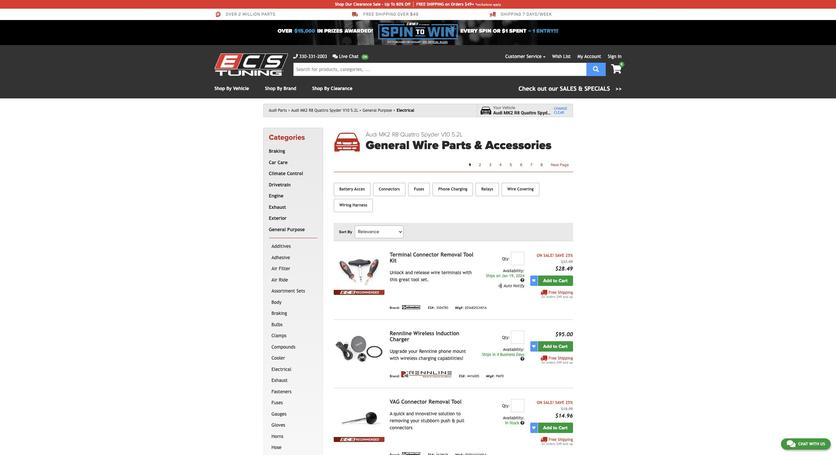 Task type: describe. For each thing, give the bounding box(es) containing it.
sale! for $28.49
[[543, 253, 554, 258]]

vag
[[390, 399, 400, 405]]

chat with us
[[798, 442, 825, 447]]

2 inside over 2 million parts link
[[238, 12, 241, 17]]

general inside audi mk2 r8 quattro spyder v10 5.2l general wire parts & accessories
[[366, 138, 410, 153]]

rennline inside rennline wireless induction charger
[[390, 330, 412, 337]]

add to cart button for $28.49
[[538, 276, 573, 286]]

braking for bottommost braking link
[[272, 311, 287, 316]]

ecs tuning recommends this product. image for vag connector removal tool
[[334, 437, 384, 442]]

80%
[[396, 2, 404, 7]]

free shipping on orders $49 and up for $28.49
[[541, 290, 573, 299]]

ecs tuning image
[[214, 53, 288, 76]]

0
[[621, 62, 623, 66]]

wish list link
[[552, 54, 571, 59]]

question circle image
[[520, 357, 524, 361]]

up for $28.49
[[569, 295, 573, 299]]

on for $28.49
[[537, 253, 542, 258]]

removing
[[390, 418, 409, 423]]

vehicle inside the your vehicle audi mk2 r8 quattro spyder v10 5.2l
[[502, 105, 515, 110]]

relays
[[481, 187, 493, 192]]

r8 for audi mk2 r8 quattro spyder v10 5.2l general wire parts & accessories
[[392, 131, 399, 138]]

ecs tuning recommends this product. image for terminal connector removal tool kit
[[334, 290, 384, 295]]

parts
[[262, 12, 275, 17]]

shopping cart image
[[611, 64, 622, 74]]

adhesive link
[[270, 252, 316, 263]]

car care link
[[268, 157, 316, 168]]

wireless
[[400, 356, 417, 361]]

shipping 7 days/week link
[[489, 11, 552, 17]]

additives link
[[270, 241, 316, 252]]

your inside upgrade your rennline phone mount with wireless charging capabilities!
[[409, 349, 418, 354]]

qty: for terminal connector removal tool kit
[[502, 257, 510, 261]]

air for air ride
[[272, 277, 277, 283]]

innovative
[[415, 411, 437, 416]]

to inside a quick and innovative solution to removing your stubborn push & pull connectors
[[456, 411, 461, 416]]

es#: for removal
[[428, 306, 435, 310]]

braking for braking link to the top
[[269, 149, 285, 154]]

2 add from the top
[[543, 344, 552, 349]]

air for air filter
[[272, 266, 277, 271]]

compounds
[[272, 344, 295, 350]]

car care
[[269, 160, 288, 165]]

4416005
[[467, 375, 479, 378]]

0 vertical spatial electrical
[[397, 108, 414, 113]]

clamps
[[272, 333, 287, 339]]

cart for $28.49
[[559, 278, 568, 284]]

ships for terminal connector removal tool kit
[[486, 274, 495, 278]]

1 horizontal spatial in
[[618, 54, 622, 59]]

rennline wireless induction charger
[[390, 330, 459, 343]]

330-331-2003 link
[[293, 53, 327, 60]]

3 link
[[485, 160, 495, 169]]

quattro for audi mk2 r8 quattro spyder v10 5.2l general wire parts & accessories
[[400, 131, 419, 138]]

hose
[[272, 445, 282, 450]]

spyder inside the your vehicle audi mk2 r8 quattro spyder v10 5.2l
[[537, 110, 552, 115]]

shop for shop by brand
[[265, 86, 276, 91]]

add to cart button for $14.96
[[538, 423, 573, 433]]

assortment
[[272, 288, 295, 294]]

orders for $28.49
[[546, 295, 556, 299]]

qty: for rennline wireless induction charger
[[502, 335, 510, 340]]

2003
[[317, 54, 327, 59]]

5.2l for audi mk2 r8 quattro spyder v10 5.2l general wire parts & accessories
[[452, 131, 463, 138]]

7 link
[[526, 160, 536, 169]]

availability: for $14.96
[[503, 416, 524, 420]]

$49 down $28.49
[[557, 295, 562, 299]]

add for $14.96
[[543, 425, 552, 431]]

2 orders from the top
[[546, 361, 556, 364]]

removal for vag connector removal tool
[[429, 399, 450, 405]]

schwaben - corporate logo image for terminal
[[401, 305, 421, 309]]

by for brand
[[277, 86, 282, 91]]

clearance for our
[[353, 2, 372, 7]]

purpose for general purpose link to the right
[[378, 108, 392, 113]]

rennline - corporate logo image
[[401, 371, 452, 378]]

7 inside "paginated product list navigation" navigation
[[530, 162, 532, 167]]

es#: 4416005
[[459, 375, 479, 378]]

entry!!!
[[536, 28, 558, 34]]

wiring
[[339, 203, 351, 208]]

0 vertical spatial fuses
[[414, 187, 424, 192]]

sale! for $14.96
[[543, 400, 554, 405]]

purchase
[[392, 41, 406, 44]]

0 vertical spatial braking link
[[268, 146, 316, 157]]

free down $95.00
[[549, 356, 557, 361]]

see
[[423, 41, 427, 44]]

my account link
[[578, 54, 601, 59]]

0 vertical spatial exhaust
[[269, 205, 286, 210]]

stock
[[510, 421, 519, 425]]

phone charging
[[438, 187, 467, 192]]

331-
[[308, 54, 317, 59]]

shipping 7 days/week
[[501, 12, 552, 17]]

free
[[416, 2, 426, 7]]

change link
[[554, 106, 567, 110]]

release
[[414, 270, 429, 275]]

025682sch01a
[[465, 306, 487, 310]]

in stock
[[505, 421, 520, 425]]

rules
[[440, 41, 448, 44]]

audi mk2 r8 quattro spyder v10 5.2l
[[291, 108, 358, 113]]

2 cart from the top
[[559, 344, 568, 349]]

$14.96
[[555, 413, 573, 419]]

search image
[[593, 66, 599, 72]]

availability: for $28.49
[[503, 269, 524, 273]]

charging
[[451, 187, 467, 192]]

gauges link
[[270, 409, 316, 420]]

es#4416005 - pm70 - rennline wireless induction charger - upgrade your rennline phone mount with wireless charging capabilities! - rennline - audi bmw volkswagen mercedes benz mini porsche image
[[334, 331, 384, 369]]

1 horizontal spatial 1
[[533, 28, 535, 34]]

r8 inside the your vehicle audi mk2 r8 quattro spyder v10 5.2l
[[514, 110, 520, 115]]

1 horizontal spatial in
[[492, 352, 496, 357]]

live chat link
[[332, 53, 368, 60]]

$49 down '$14.96'
[[557, 442, 562, 446]]

phone charging link
[[433, 183, 473, 196]]

categories
[[269, 133, 305, 142]]

auto notify link
[[497, 283, 524, 288]]

sign
[[608, 54, 616, 59]]

0 horizontal spatial general purpose link
[[268, 224, 316, 235]]

exhaust inside general purpose subcategories element
[[272, 378, 288, 383]]

ships for rennline wireless induction charger
[[482, 352, 491, 357]]

off
[[405, 2, 411, 7]]

0 horizontal spatial in
[[505, 421, 508, 425]]

purpose for leftmost general purpose link
[[287, 227, 305, 232]]

wish
[[552, 54, 562, 59]]

gloves
[[272, 423, 285, 428]]

over $15,000 in prizes
[[278, 28, 343, 34]]

$15,000
[[294, 28, 315, 34]]

0 vertical spatial &
[[578, 85, 583, 92]]

to down $28.49
[[553, 278, 557, 284]]

shop by clearance link
[[312, 86, 352, 91]]

upgrade your rennline phone mount with wireless charging capabilities!
[[390, 349, 466, 361]]

qty: for vag connector removal tool
[[502, 404, 510, 408]]

cooler link
[[270, 353, 316, 364]]

and inside unlock and release wire terminals with this great tool set.
[[405, 270, 413, 275]]

wire covering link
[[502, 183, 539, 196]]

0 horizontal spatial 4
[[497, 352, 499, 357]]

question circle image for $28.49
[[520, 278, 524, 282]]

free ship ping on orders $49+ *exclusions apply
[[416, 2, 501, 7]]

0 vertical spatial vehicle
[[233, 86, 249, 91]]

audi parts link
[[269, 108, 290, 113]]

by for vehicle
[[226, 86, 232, 91]]

engine link
[[268, 191, 316, 202]]

and down $28.49
[[563, 295, 568, 299]]

1 horizontal spatial wire
[[507, 187, 516, 192]]

terminal connector removal tool kit
[[390, 252, 473, 264]]

free down '$14.96'
[[549, 437, 557, 442]]

to down $95.00
[[553, 344, 557, 349]]

2 horizontal spatial with
[[809, 442, 819, 447]]

3504783
[[436, 306, 448, 310]]

sort
[[339, 230, 346, 234]]

brand: for rennline wireless induction charger
[[390, 375, 400, 378]]

electrical link
[[270, 364, 316, 375]]

25% for $28.49
[[565, 253, 573, 258]]

shop for shop by vehicle
[[214, 86, 225, 91]]

v10 inside the your vehicle audi mk2 r8 quattro spyder v10 5.2l
[[553, 110, 561, 115]]

live chat
[[339, 54, 359, 59]]

hose link
[[270, 442, 316, 454]]

-
[[382, 2, 383, 7]]

air filter link
[[270, 263, 316, 275]]

& for pull
[[452, 418, 455, 423]]

over 2 million parts link
[[214, 11, 275, 17]]

6
[[520, 162, 522, 167]]

spyder for audi mk2 r8 quattro spyder v10 5.2l general wire parts & accessories
[[421, 131, 439, 138]]

paginated product list navigation navigation
[[366, 160, 573, 169]]

$19.99
[[561, 407, 573, 411]]

auto
[[504, 284, 512, 288]]

see official rules link
[[423, 40, 448, 44]]

shipping down '$14.96'
[[558, 437, 573, 442]]

solution
[[438, 411, 455, 416]]

mk2 inside the your vehicle audi mk2 r8 quattro spyder v10 5.2l
[[504, 110, 513, 115]]

orders for $14.96
[[546, 442, 556, 446]]

general purpose for general purpose link to the right
[[363, 108, 392, 113]]

save for $14.96
[[555, 400, 564, 405]]

shop by vehicle link
[[214, 86, 249, 91]]

shipping inside "link"
[[501, 12, 521, 17]]

es#3504783 - 025682sch01a - terminal connector removal tool kit - unlock and release wire terminals with this great tool set. - schwaben - audi volkswagen porsche image
[[334, 252, 384, 290]]

apply
[[493, 3, 501, 6]]

7 inside "link"
[[523, 12, 525, 17]]

1 link
[[465, 160, 475, 169]]

rennline wireless induction charger link
[[390, 330, 459, 343]]

5.2l for audi mk2 r8 quattro spyder v10 5.2l
[[351, 108, 358, 113]]

1 vertical spatial exhaust link
[[270, 375, 316, 386]]

control
[[287, 171, 303, 176]]

wifi image
[[498, 283, 502, 288]]

shop our clearance sale - up to 80% off
[[335, 2, 411, 7]]

mk2 for audi mk2 r8 quattro spyder v10 5.2l general wire parts & accessories
[[379, 131, 390, 138]]

v10 for audi mk2 r8 quattro spyder v10 5.2l general wire parts & accessories
[[441, 131, 450, 138]]

your
[[493, 105, 501, 110]]

audi for audi parts
[[269, 108, 277, 113]]

body
[[272, 300, 282, 305]]

mfg#: 025682sch01a
[[455, 306, 487, 310]]

list
[[563, 54, 571, 59]]

wiring harness link
[[334, 199, 373, 212]]



Task type: locate. For each thing, give the bounding box(es) containing it.
sale! inside "on sale!                         save 25% $19.99 $14.96"
[[543, 400, 554, 405]]

clear link
[[554, 110, 567, 114]]

2 right 1 link
[[479, 162, 481, 167]]

4 inside "paginated product list navigation" navigation
[[499, 162, 502, 167]]

exhaust link up exterior
[[268, 202, 316, 213]]

& inside a quick and innovative solution to removing your stubborn push & pull connectors
[[452, 418, 455, 423]]

0 vertical spatial exhaust link
[[268, 202, 316, 213]]

0 horizontal spatial v10
[[343, 108, 349, 113]]

on inside "on sale!                         save 25% $19.99 $14.96"
[[537, 400, 542, 405]]

audi mk2 r8 quattro spyder v10 5.2l link
[[291, 108, 361, 113]]

and up great
[[405, 270, 413, 275]]

category navigation element
[[263, 128, 323, 455]]

1 air from the top
[[272, 266, 277, 271]]

1 schwaben - corporate logo image from the top
[[401, 305, 421, 309]]

sales & specials link
[[519, 84, 622, 93]]

body link
[[270, 297, 316, 308]]

audi for audi mk2 r8 quattro spyder v10 5.2l
[[291, 108, 299, 113]]

rennline up upgrade
[[390, 330, 412, 337]]

by right sort on the left of the page
[[348, 230, 352, 234]]

4 left "business"
[[497, 352, 499, 357]]

25% inside "on sale!                         save 25% $19.99 $14.96"
[[565, 400, 573, 405]]

and down $95.00
[[563, 361, 568, 364]]

with inside upgrade your rennline phone mount with wireless charging capabilities!
[[390, 356, 399, 361]]

v10
[[343, 108, 349, 113], [553, 110, 561, 115], [441, 131, 450, 138]]

1 vertical spatial with
[[390, 356, 399, 361]]

0 vertical spatial es#:
[[428, 306, 435, 310]]

tool for terminal connector removal tool kit
[[463, 252, 473, 258]]

question circle image
[[520, 278, 524, 282], [520, 421, 524, 425]]

clearance right our
[[353, 2, 372, 7]]

quattro for audi mk2 r8 quattro spyder v10 5.2l
[[314, 108, 328, 113]]

fuses inside general purpose subcategories element
[[272, 400, 283, 406]]

orders down '$14.96'
[[546, 442, 556, 446]]

fuses link left phone
[[408, 183, 430, 196]]

comments image inside chat with us link
[[787, 440, 796, 448]]

$49 right 'over'
[[410, 12, 419, 17]]

schwaben - corporate logo image
[[401, 305, 421, 309], [401, 452, 421, 455]]

air inside 'link'
[[272, 266, 277, 271]]

air left ride
[[272, 277, 277, 283]]

save up $19.99 on the right bottom of page
[[555, 400, 564, 405]]

1 vertical spatial tool
[[451, 399, 462, 405]]

next page link
[[547, 160, 573, 169]]

1 vertical spatial qty:
[[502, 335, 510, 340]]

2 link
[[475, 160, 485, 169]]

2 vertical spatial &
[[452, 418, 455, 423]]

mfg#: left pm70
[[486, 375, 495, 378]]

vehicle down ecs tuning image
[[233, 86, 249, 91]]

in left "business"
[[492, 352, 496, 357]]

es#: for induction
[[459, 375, 466, 378]]

0 vertical spatial fuses link
[[408, 183, 430, 196]]

1 vertical spatial purpose
[[287, 227, 305, 232]]

ship
[[427, 2, 435, 7]]

wish list
[[552, 54, 571, 59]]

shipping
[[501, 12, 521, 17], [558, 290, 573, 295], [558, 356, 573, 361], [558, 437, 573, 442]]

1 add from the top
[[543, 278, 552, 284]]

exterior
[[269, 216, 287, 221]]

over left million
[[226, 12, 237, 17]]

add to cart for $28.49
[[543, 278, 568, 284]]

add to cart down '$14.96'
[[543, 425, 568, 431]]

on inside "on sale!                         save 25% $37.99 $28.49"
[[537, 253, 542, 258]]

free shipping on orders $49 and up for $14.96
[[541, 437, 573, 446]]

fuses left phone
[[414, 187, 424, 192]]

1 save from the top
[[555, 253, 564, 258]]

terminals
[[441, 270, 461, 275]]

wire
[[413, 138, 439, 153], [507, 187, 516, 192]]

clearance up 'audi mk2 r8 quattro spyder v10 5.2l' 'link'
[[331, 86, 352, 91]]

& right sales
[[578, 85, 583, 92]]

relays link
[[476, 183, 499, 196]]

1 sale! from the top
[[543, 253, 554, 258]]

audi inside the your vehicle audi mk2 r8 quattro spyder v10 5.2l
[[493, 110, 503, 115]]

parts down shop by brand
[[278, 108, 287, 113]]

with down upgrade
[[390, 356, 399, 361]]

customer service
[[505, 54, 542, 59]]

add to cart button down $95.00
[[538, 341, 573, 352]]

shipping down $28.49
[[558, 290, 573, 295]]

sets
[[296, 288, 305, 294]]

1 add to cart button from the top
[[538, 276, 573, 286]]

braking link up bulbs
[[270, 308, 316, 319]]

phone image
[[293, 54, 298, 59]]

terminal connector removal tool kit link
[[390, 252, 473, 264]]

chat inside live chat link
[[349, 54, 359, 59]]

your up "wireless"
[[409, 349, 418, 354]]

0 horizontal spatial in
[[317, 28, 323, 34]]

shop by brand link
[[265, 86, 296, 91]]

parts up "paginated product list navigation" navigation
[[442, 138, 471, 153]]

set.
[[421, 277, 429, 282]]

1 right =
[[533, 28, 535, 34]]

audi inside audi mk2 r8 quattro spyder v10 5.2l general wire parts & accessories
[[366, 131, 377, 138]]

4 right 3 link
[[499, 162, 502, 167]]

0 horizontal spatial vehicle
[[233, 86, 249, 91]]

qty: up "business"
[[502, 335, 510, 340]]

2 sale! from the top
[[543, 400, 554, 405]]

free shipping on orders $49 and up down '$14.96'
[[541, 437, 573, 446]]

2 on from the top
[[537, 400, 542, 405]]

2 inside 2 "link"
[[479, 162, 481, 167]]

over left $15,000
[[278, 28, 292, 34]]

Search text field
[[293, 63, 586, 76]]

0 vertical spatial your
[[409, 349, 418, 354]]

up for $14.96
[[569, 442, 573, 446]]

kit
[[390, 258, 397, 264]]

0 horizontal spatial quattro
[[314, 108, 328, 113]]

19,
[[509, 274, 515, 278]]

sign in
[[608, 54, 622, 59]]

ecs tuning recommends this product. image
[[334, 290, 384, 295], [334, 437, 384, 442]]

mk2
[[300, 108, 308, 113], [504, 110, 513, 115], [379, 131, 390, 138]]

ecs tuning 'spin to win' contest logo image
[[378, 23, 458, 39]]

shop inside shop our clearance sale - up to 80% off link
[[335, 2, 344, 7]]

0 horizontal spatial parts
[[278, 108, 287, 113]]

1 horizontal spatial comments image
[[787, 440, 796, 448]]

1 vertical spatial 4
[[497, 352, 499, 357]]

1 free shipping on orders $49 and up from the top
[[541, 290, 573, 299]]

push
[[441, 418, 450, 423]]

&
[[578, 85, 583, 92], [474, 138, 482, 153], [452, 418, 455, 423]]

add to cart for $14.96
[[543, 425, 568, 431]]

1 inside "paginated product list navigation" navigation
[[469, 162, 471, 167]]

1 vertical spatial brand:
[[390, 375, 400, 378]]

add for $28.49
[[543, 278, 552, 284]]

audi mk2 r8 quattro spyder v10 5.2l general wire parts & accessories
[[366, 131, 552, 153]]

1 vertical spatial over
[[278, 28, 292, 34]]

purpose inside category navigation element
[[287, 227, 305, 232]]

sales
[[560, 85, 577, 92]]

2 25% from the top
[[565, 400, 573, 405]]

braking up bulbs
[[272, 311, 287, 316]]

sale! inside "on sale!                         save 25% $37.99 $28.49"
[[543, 253, 554, 258]]

add to wish list image
[[532, 279, 536, 282]]

1 vertical spatial braking link
[[270, 308, 316, 319]]

7 left 8 link
[[530, 162, 532, 167]]

save up $37.99
[[555, 253, 564, 258]]

electrical inside general purpose subcategories element
[[272, 367, 291, 372]]

1 vertical spatial free shipping on orders $49 and up
[[541, 356, 573, 364]]

exhaust link
[[268, 202, 316, 213], [270, 375, 316, 386]]

=
[[528, 28, 531, 34]]

clearance for by
[[331, 86, 352, 91]]

free down $28.49
[[549, 290, 557, 295]]

over 2 million parts
[[226, 12, 275, 17]]

shipping down $95.00
[[558, 356, 573, 361]]

schwaben - corporate logo image left es#: 3504783
[[401, 305, 421, 309]]

with for rennline wireless induction charger
[[390, 356, 399, 361]]

2 vertical spatial qty:
[[502, 404, 510, 408]]

1 vertical spatial sale!
[[543, 400, 554, 405]]

general for leftmost general purpose link
[[269, 227, 286, 232]]

removal for terminal connector removal tool kit
[[441, 252, 462, 258]]

0 vertical spatial parts
[[278, 108, 287, 113]]

3 add from the top
[[543, 425, 552, 431]]

1 vertical spatial vehicle
[[502, 105, 515, 110]]

1 left 2 "link"
[[469, 162, 471, 167]]

1 add to wish list image from the top
[[532, 345, 536, 348]]

1 vertical spatial ecs tuning recommends this product. image
[[334, 437, 384, 442]]

accessories
[[485, 138, 552, 153]]

general for general purpose link to the right
[[363, 108, 377, 113]]

sort by
[[339, 230, 352, 234]]

rennline up the "charging"
[[419, 349, 437, 354]]

with for terminal connector removal tool kit
[[463, 270, 472, 275]]

1 vertical spatial connector
[[401, 399, 427, 405]]

chat inside chat with us link
[[798, 442, 808, 447]]

1 horizontal spatial es#:
[[459, 375, 466, 378]]

r8
[[309, 108, 313, 113], [514, 110, 520, 115], [392, 131, 399, 138]]

2 add to cart button from the top
[[538, 341, 573, 352]]

a quick and innovative solution to removing your stubborn push & pull connectors
[[390, 411, 464, 430]]

0 vertical spatial connector
[[413, 252, 439, 258]]

1 vertical spatial exhaust
[[272, 378, 288, 383]]

& left pull
[[452, 418, 455, 423]]

connector inside terminal connector removal tool kit
[[413, 252, 439, 258]]

connectors link
[[373, 183, 406, 196]]

free down shop our clearance sale - up to 80% off
[[363, 12, 374, 17]]

2 horizontal spatial quattro
[[521, 110, 536, 115]]

your down innovative
[[410, 418, 420, 423]]

comments image for chat
[[787, 440, 796, 448]]

mfg#: for terminal connector removal tool kit
[[455, 306, 464, 310]]

your inside a quick and innovative solution to removing your stubborn push & pull connectors
[[410, 418, 420, 423]]

0 vertical spatial ships
[[486, 274, 495, 278]]

1 vertical spatial &
[[474, 138, 482, 153]]

1 vertical spatial add to cart button
[[538, 341, 573, 352]]

25%
[[565, 253, 573, 258], [565, 400, 573, 405]]

1 horizontal spatial rennline
[[419, 349, 437, 354]]

1 horizontal spatial parts
[[442, 138, 471, 153]]

with left us
[[809, 442, 819, 447]]

spin
[[479, 28, 491, 34]]

add to cart button down $28.49
[[538, 276, 573, 286]]

rennline inside upgrade your rennline phone mount with wireless charging capabilities!
[[419, 349, 437, 354]]

0 horizontal spatial wire
[[413, 138, 439, 153]]

by for clearance
[[324, 86, 329, 91]]

2 horizontal spatial v10
[[553, 110, 561, 115]]

quattro inside the your vehicle audi mk2 r8 quattro spyder v10 5.2l
[[521, 110, 536, 115]]

quick
[[394, 411, 405, 416]]

free shipping on orders $49 and up down $95.00
[[541, 356, 573, 364]]

exhaust up fasteners
[[272, 378, 288, 383]]

None number field
[[511, 252, 524, 265], [511, 331, 524, 344], [511, 399, 524, 412], [511, 252, 524, 265], [511, 331, 524, 344], [511, 399, 524, 412]]

r8 for audi mk2 r8 quattro spyder v10 5.2l
[[309, 108, 313, 113]]

free shipping over $49
[[363, 12, 419, 17]]

free shipping on orders $49 and up down $28.49
[[541, 290, 573, 299]]

0 vertical spatial 7
[[523, 12, 525, 17]]

& for accessories
[[474, 138, 482, 153]]

1 vertical spatial save
[[555, 400, 564, 405]]

v10 for audi mk2 r8 quattro spyder v10 5.2l
[[343, 108, 349, 113]]

1 brand: from the top
[[390, 306, 400, 310]]

purpose
[[378, 108, 392, 113], [287, 227, 305, 232]]

tool for vag connector removal tool
[[451, 399, 462, 405]]

3 add to cart from the top
[[543, 425, 568, 431]]

free
[[363, 12, 374, 17], [549, 290, 557, 295], [549, 356, 557, 361], [549, 437, 557, 442]]

3 up from the top
[[569, 442, 573, 446]]

prizes
[[324, 28, 343, 34]]

air ride
[[272, 277, 288, 283]]

capabilities!
[[438, 356, 464, 361]]

1 vertical spatial add to wish list image
[[532, 426, 536, 430]]

1 availability: from the top
[[503, 269, 524, 273]]

connector up release
[[413, 252, 439, 258]]

2 vertical spatial availability:
[[503, 416, 524, 420]]

5.2l inside the your vehicle audi mk2 r8 quattro spyder v10 5.2l
[[562, 110, 571, 115]]

1 vertical spatial general purpose
[[269, 227, 305, 232]]

0 vertical spatial comments image
[[332, 54, 338, 59]]

0 horizontal spatial fuses
[[272, 400, 283, 406]]

great
[[399, 277, 410, 282]]

2 qty: from the top
[[502, 335, 510, 340]]

comments image
[[332, 54, 338, 59], [787, 440, 796, 448]]

1 vertical spatial add
[[543, 344, 552, 349]]

account
[[584, 54, 601, 59]]

0 horizontal spatial fuses link
[[270, 398, 316, 409]]

braking inside general purpose subcategories element
[[272, 311, 287, 316]]

& inside audi mk2 r8 quattro spyder v10 5.2l general wire parts & accessories
[[474, 138, 482, 153]]

2 brand: from the top
[[390, 375, 400, 378]]

battery acces
[[339, 187, 365, 192]]

and right quick
[[406, 411, 414, 416]]

1 up from the top
[[569, 295, 573, 299]]

1 horizontal spatial quattro
[[400, 131, 419, 138]]

by up 'audi mk2 r8 quattro spyder v10 5.2l' 'link'
[[324, 86, 329, 91]]

schwaben - corporate logo image down connectors
[[401, 452, 421, 455]]

general purpose subcategories element
[[269, 238, 317, 455]]

connector up innovative
[[401, 399, 427, 405]]

0 vertical spatial ecs tuning recommends this product. image
[[334, 290, 384, 295]]

1 on from the top
[[537, 253, 542, 258]]

25% inside "on sale!                         save 25% $37.99 $28.49"
[[565, 253, 573, 258]]

comments image for live
[[332, 54, 338, 59]]

covering
[[517, 187, 534, 192]]

0 vertical spatial in
[[317, 28, 323, 34]]

0 vertical spatial general purpose link
[[363, 108, 395, 113]]

fasteners link
[[270, 386, 316, 398]]

r8 inside audi mk2 r8 quattro spyder v10 5.2l general wire parts & accessories
[[392, 131, 399, 138]]

tool inside terminal connector removal tool kit
[[463, 252, 473, 258]]

mfg#: left 025682sch01a
[[455, 306, 464, 310]]

up down $95.00
[[569, 361, 573, 364]]

3 availability: from the top
[[503, 416, 524, 420]]

by down ecs tuning image
[[226, 86, 232, 91]]

2 question circle image from the top
[[520, 421, 524, 425]]

0 vertical spatial removal
[[441, 252, 462, 258]]

exterior link
[[268, 213, 316, 224]]

availability: up stock
[[503, 416, 524, 420]]

save inside "on sale!                         save 25% $37.99 $28.49"
[[555, 253, 564, 258]]

0 vertical spatial add to cart
[[543, 278, 568, 284]]

0 horizontal spatial tool
[[451, 399, 462, 405]]

add to cart button down '$14.96'
[[538, 423, 573, 433]]

removal up "terminals"
[[441, 252, 462, 258]]

cart down '$14.96'
[[559, 425, 568, 431]]

on for $14.96
[[537, 400, 542, 405]]

with inside unlock and release wire terminals with this great tool set.
[[463, 270, 472, 275]]

1 vertical spatial in
[[492, 352, 496, 357]]

audi for audi mk2 r8 quattro spyder v10 5.2l general wire parts & accessories
[[366, 131, 377, 138]]

brand: down upgrade
[[390, 375, 400, 378]]

cart for $14.96
[[559, 425, 568, 431]]

cooler
[[272, 356, 285, 361]]

1 vertical spatial on
[[537, 400, 542, 405]]

1 25% from the top
[[565, 253, 573, 258]]

by left brand
[[277, 86, 282, 91]]

qty: up ships on jan 19, 2024
[[502, 257, 510, 261]]

2 air from the top
[[272, 277, 277, 283]]

no purchase necessary. see official rules .
[[388, 41, 448, 44]]

fuses link down fasteners
[[270, 398, 316, 409]]

ships left "business"
[[482, 352, 491, 357]]

save inside "on sale!                         save 25% $19.99 $14.96"
[[555, 400, 564, 405]]

2 vertical spatial cart
[[559, 425, 568, 431]]

over for over 2 million parts
[[226, 12, 237, 17]]

1 vertical spatial 25%
[[565, 400, 573, 405]]

days
[[516, 352, 524, 357]]

v10 inside audi mk2 r8 quattro spyder v10 5.2l general wire parts & accessories
[[441, 131, 450, 138]]

days/week
[[526, 12, 552, 17]]

removal inside terminal connector removal tool kit
[[441, 252, 462, 258]]

1 vertical spatial general
[[366, 138, 410, 153]]

braking
[[269, 149, 285, 154], [272, 311, 287, 316]]

wire covering
[[507, 187, 534, 192]]

0 horizontal spatial comments image
[[332, 54, 338, 59]]

2 add to cart from the top
[[543, 344, 568, 349]]

2 availability: from the top
[[503, 347, 524, 352]]

3 orders from the top
[[546, 442, 556, 446]]

climate
[[269, 171, 286, 176]]

2 vertical spatial general
[[269, 227, 286, 232]]

spyder for audi mk2 r8 quattro spyder v10 5.2l
[[329, 108, 342, 113]]

2 vertical spatial add to cart
[[543, 425, 568, 431]]

over for over $15,000 in prizes
[[278, 28, 292, 34]]

1 horizontal spatial mfg#:
[[486, 375, 495, 378]]

mfg#:
[[455, 306, 464, 310], [486, 375, 495, 378]]

question circle image for $14.96
[[520, 421, 524, 425]]

comments image left chat with us
[[787, 440, 796, 448]]

general purpose for leftmost general purpose link
[[269, 227, 305, 232]]

mount
[[453, 349, 466, 354]]

1 add to cart from the top
[[543, 278, 568, 284]]

1 vertical spatial removal
[[429, 399, 450, 405]]

fuses up gauges
[[272, 400, 283, 406]]

2 ecs tuning recommends this product. image from the top
[[334, 437, 384, 442]]

exhaust
[[269, 205, 286, 210], [272, 378, 288, 383]]

add to wish list image for $14.96 add to cart button
[[532, 426, 536, 430]]

1 horizontal spatial purpose
[[378, 108, 392, 113]]

connector for terminal
[[413, 252, 439, 258]]

0 vertical spatial mfg#:
[[455, 306, 464, 310]]

fuses
[[414, 187, 424, 192], [272, 400, 283, 406]]

up down $28.49
[[569, 295, 573, 299]]

es#: left 4416005
[[459, 375, 466, 378]]

on sale!                         save 25% $37.99 $28.49
[[537, 253, 573, 272]]

question circle image right stock
[[520, 421, 524, 425]]

comments image inside live chat link
[[332, 54, 338, 59]]

2 schwaben - corporate logo image from the top
[[401, 452, 421, 455]]

0 vertical spatial add to wish list image
[[532, 345, 536, 348]]

2 up from the top
[[569, 361, 573, 364]]

rennline
[[390, 330, 412, 337], [419, 349, 437, 354]]

up
[[385, 2, 390, 7]]

to down '$14.96'
[[553, 425, 557, 431]]

2 vertical spatial up
[[569, 442, 573, 446]]

0 vertical spatial brand:
[[390, 306, 400, 310]]

save for $28.49
[[555, 253, 564, 258]]

1 vertical spatial question circle image
[[520, 421, 524, 425]]

horns
[[272, 434, 283, 439]]

question circle image down 2024
[[520, 278, 524, 282]]

mk2 for audi mk2 r8 quattro spyder v10 5.2l
[[300, 108, 308, 113]]

1 ecs tuning recommends this product. image from the top
[[334, 290, 384, 295]]

2 horizontal spatial &
[[578, 85, 583, 92]]

comments image left the live
[[332, 54, 338, 59]]

ships left jan
[[486, 274, 495, 278]]

25% for $14.96
[[565, 400, 573, 405]]

3 free shipping on orders $49 and up from the top
[[541, 437, 573, 446]]

official
[[428, 41, 439, 44]]

general purpose inside category navigation element
[[269, 227, 305, 232]]

2024
[[516, 274, 524, 278]]

0 vertical spatial 4
[[499, 162, 502, 167]]

3 add to cart button from the top
[[538, 423, 573, 433]]

1 vertical spatial fuses link
[[270, 398, 316, 409]]

removal up solution
[[429, 399, 450, 405]]

brand: down this at the left bottom of the page
[[390, 306, 400, 310]]

in left prizes
[[317, 28, 323, 34]]

braking up the car care
[[269, 149, 285, 154]]

$37.99
[[561, 260, 573, 264]]

0 horizontal spatial general purpose
[[269, 227, 305, 232]]

with right "terminals"
[[463, 270, 472, 275]]

2 left million
[[238, 12, 241, 17]]

1 horizontal spatial mk2
[[379, 131, 390, 138]]

0 horizontal spatial spyder
[[329, 108, 342, 113]]

spyder inside audi mk2 r8 quattro spyder v10 5.2l general wire parts & accessories
[[421, 131, 439, 138]]

es#2628676 - 002916sch01a - vag connector removal tool - a quick and innovative solution to removing your stubborn push & pull connectors - schwaben - audi volkswagen porsche image
[[334, 399, 384, 437]]

1 orders from the top
[[546, 295, 556, 299]]

shop for shop our clearance sale - up to 80% off
[[335, 2, 344, 7]]

5 link
[[506, 160, 516, 169]]

to up pull
[[456, 411, 461, 416]]

add to cart down $95.00
[[543, 344, 568, 349]]

exhaust up exterior
[[269, 205, 286, 210]]

braking link up the "care"
[[268, 146, 316, 157]]

connector for vag
[[401, 399, 427, 405]]

schwaben - corporate logo image for vag
[[401, 452, 421, 455]]

1 vertical spatial clearance
[[331, 86, 352, 91]]

*exclusions
[[475, 3, 492, 6]]

1 question circle image from the top
[[520, 278, 524, 282]]

1 qty: from the top
[[502, 257, 510, 261]]

3 cart from the top
[[559, 425, 568, 431]]

orders down $28.49
[[546, 295, 556, 299]]

2 save from the top
[[555, 400, 564, 405]]

customer
[[505, 54, 525, 59]]

brand: for terminal connector removal tool kit
[[390, 306, 400, 310]]

orders right question circle icon
[[546, 361, 556, 364]]

5.2l inside audi mk2 r8 quattro spyder v10 5.2l general wire parts & accessories
[[452, 131, 463, 138]]

shop for shop by clearance
[[312, 86, 323, 91]]

qty: up in stock
[[502, 404, 510, 408]]

mfg#: for rennline wireless induction charger
[[486, 375, 495, 378]]

charger
[[390, 336, 409, 343]]

2 add to wish list image from the top
[[532, 426, 536, 430]]

0 vertical spatial save
[[555, 253, 564, 258]]

2 horizontal spatial 5.2l
[[562, 110, 571, 115]]

and down '$14.96'
[[563, 442, 568, 446]]

connectors
[[379, 187, 400, 192]]

1 horizontal spatial general purpose
[[363, 108, 392, 113]]

quattro inside audi mk2 r8 quattro spyder v10 5.2l general wire parts & accessories
[[400, 131, 419, 138]]

tool
[[411, 277, 419, 282]]

parts inside audi mk2 r8 quattro spyder v10 5.2l general wire parts & accessories
[[442, 138, 471, 153]]

0 horizontal spatial clearance
[[331, 86, 352, 91]]

clearance
[[353, 2, 372, 7], [331, 86, 352, 91]]

0 vertical spatial rennline
[[390, 330, 412, 337]]

and inside a quick and innovative solution to removing your stubborn push & pull connectors
[[406, 411, 414, 416]]

wire inside audi mk2 r8 quattro spyder v10 5.2l general wire parts & accessories
[[413, 138, 439, 153]]

1 vertical spatial cart
[[559, 344, 568, 349]]

0 horizontal spatial mk2
[[300, 108, 308, 113]]

0 vertical spatial qty:
[[502, 257, 510, 261]]

0 vertical spatial general
[[363, 108, 377, 113]]

1 vertical spatial es#:
[[459, 375, 466, 378]]

3 qty: from the top
[[502, 404, 510, 408]]

general inside general purpose link
[[269, 227, 286, 232]]

add to cart down $28.49
[[543, 278, 568, 284]]

shop our clearance sale - up to 80% off link
[[335, 1, 414, 7]]

1 vertical spatial air
[[272, 277, 277, 283]]

es#: left 3504783 on the bottom of the page
[[428, 306, 435, 310]]

1 vertical spatial add to cart
[[543, 344, 568, 349]]

1 horizontal spatial general purpose link
[[363, 108, 395, 113]]

0 vertical spatial free shipping on orders $49 and up
[[541, 290, 573, 299]]

2 free shipping on orders $49 and up from the top
[[541, 356, 573, 364]]

add to wish list image
[[532, 345, 536, 348], [532, 426, 536, 430]]

up down '$14.96'
[[569, 442, 573, 446]]

in right "sign"
[[618, 54, 622, 59]]

$95.00
[[555, 331, 573, 338]]

25% up $37.99
[[565, 253, 573, 258]]

ride
[[279, 277, 288, 283]]

1 horizontal spatial tool
[[463, 252, 473, 258]]

shipping
[[376, 12, 396, 17]]

add to wish list image for 2nd add to cart button from the bottom of the page
[[532, 345, 536, 348]]

1 vertical spatial mfg#:
[[486, 375, 495, 378]]

1 cart from the top
[[559, 278, 568, 284]]

$49 down $95.00
[[557, 361, 562, 364]]

mk2 inside audi mk2 r8 quattro spyder v10 5.2l general wire parts & accessories
[[379, 131, 390, 138]]

availability: up "business"
[[503, 347, 524, 352]]

0 vertical spatial add
[[543, 278, 552, 284]]

bulbs
[[272, 322, 283, 327]]



Task type: vqa. For each thing, say whether or not it's contained in the screenshot.
the topmost Delete icon
no



